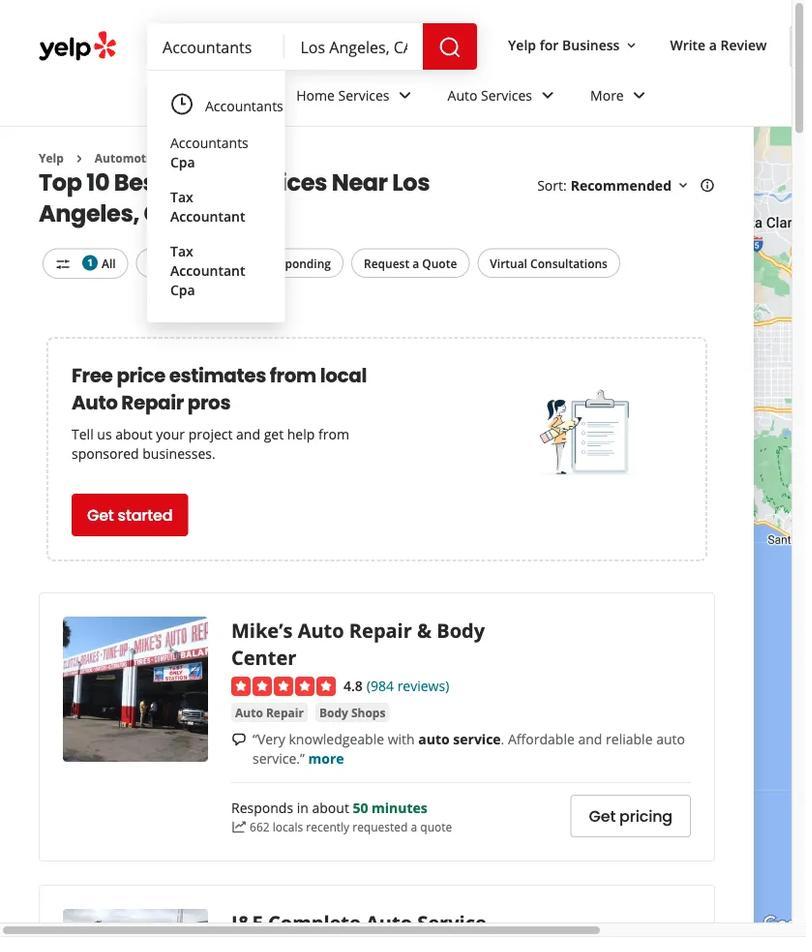 Task type: locate. For each thing, give the bounding box(es) containing it.
1 vertical spatial cpa
[[171, 280, 195, 299]]

16 chevron down v2 image for yelp for business
[[624, 38, 640, 53]]

2 auto from the left
[[657, 730, 686, 748]]

now
[[182, 255, 208, 271]]

0 vertical spatial cpa
[[171, 153, 195, 171]]

mike's auto repair & body center link
[[232, 617, 485, 671]]

us
[[97, 425, 112, 443]]

16 speech v2 image
[[232, 732, 247, 748]]

1 vertical spatial accountants
[[171, 133, 249, 152]]

1 horizontal spatial 16 chevron right v2 image
[[171, 151, 187, 166]]

2 horizontal spatial repair
[[350, 617, 413, 644]]

1 horizontal spatial and
[[579, 730, 603, 748]]

1 vertical spatial 16 chevron down v2 image
[[676, 178, 692, 193]]

auto services link
[[433, 70, 575, 126], [194, 150, 273, 166]]

0 horizontal spatial get
[[87, 505, 114, 526]]

body right &
[[437, 617, 485, 644]]

services left 24 chevron down v2 icon
[[339, 86, 390, 104]]

top
[[39, 166, 82, 199]]

0 vertical spatial accountant
[[171, 207, 246, 225]]

get for get started
[[87, 505, 114, 526]]

auto
[[419, 730, 450, 748], [657, 730, 686, 748]]

repair inside button
[[266, 705, 304, 721]]

0 horizontal spatial and
[[236, 425, 261, 443]]

sort:
[[538, 176, 567, 195]]

  text field
[[163, 36, 270, 57]]

1 horizontal spatial 16 chevron down v2 image
[[676, 178, 692, 193]]

0 horizontal spatial 16 chevron right v2 image
[[72, 151, 87, 166]]

0 vertical spatial repair
[[121, 389, 184, 416]]

1 vertical spatial about
[[312, 799, 350, 817]]

from right help
[[319, 425, 350, 443]]

24 chevron down v2 image right restaurants
[[242, 84, 266, 107]]

16 chevron right v2 image right yelp link
[[72, 151, 87, 166]]

write a review link
[[663, 27, 776, 62]]

0 horizontal spatial 24 chevron down v2 image
[[242, 84, 266, 107]]

tax inside "tax accountant"
[[171, 187, 194, 206]]

auto inside mike's auto repair & body center
[[298, 617, 345, 644]]

4.8 star rating image
[[232, 677, 336, 697]]

center
[[232, 645, 297, 671]]

1 16 chevron right v2 image from the left
[[72, 151, 87, 166]]

reviews)
[[398, 677, 450, 695]]

2 horizontal spatial 24 chevron down v2 image
[[628, 84, 652, 107]]

and left get
[[236, 425, 261, 443]]

24 chevron down v2 image for restaurants
[[242, 84, 266, 107]]

1 horizontal spatial yelp
[[509, 35, 537, 54]]

0 vertical spatial get
[[87, 505, 114, 526]]

0 horizontal spatial body
[[320, 705, 349, 721]]

a inside 'button'
[[413, 255, 420, 271]]

2 cpa from the top
[[171, 280, 195, 299]]

accountant
[[171, 207, 246, 225], [171, 261, 246, 279]]

a for write
[[710, 35, 718, 54]]

mike's
[[232, 617, 293, 644]]

1 cpa from the top
[[171, 153, 195, 171]]

auto repair link
[[232, 703, 308, 723]]

about inside free price estimates from local auto repair pros tell us about your project and get help from sponsored businesses.
[[116, 425, 153, 443]]

0 horizontal spatial auto
[[419, 730, 450, 748]]

body inside mike's auto repair & body center
[[437, 617, 485, 644]]

cpa down open now on the left top
[[171, 280, 195, 299]]

knowledgeable
[[289, 730, 385, 748]]

Find text field
[[163, 36, 270, 57]]

0 horizontal spatial 16 chevron down v2 image
[[624, 38, 640, 53]]

24 chevron down v2 image inside restaurants link
[[242, 84, 266, 107]]

repair inside free price estimates from local auto repair pros tell us about your project and get help from sponsored businesses.
[[121, 389, 184, 416]]

16 chevron down v2 image right business
[[624, 38, 640, 53]]

24 chevron down v2 image
[[242, 84, 266, 107], [537, 84, 560, 107], [628, 84, 652, 107]]

1 auto from the left
[[419, 730, 450, 748]]

16 chevron right v2 image for auto services
[[171, 151, 187, 166]]

auto services
[[448, 86, 533, 104], [194, 150, 273, 166]]

24 chevron down v2 image right more
[[628, 84, 652, 107]]

1 vertical spatial tax
[[171, 242, 194, 260]]

tell
[[72, 425, 94, 443]]

1 horizontal spatial auto
[[657, 730, 686, 748]]

repair down 4.8 star rating image
[[266, 705, 304, 721]]

24 chevron down v2 image down for
[[537, 84, 560, 107]]

accountants
[[205, 96, 284, 115], [171, 133, 249, 152]]

best
[[114, 166, 165, 199]]

1 accountant from the top
[[171, 207, 246, 225]]

0 vertical spatial about
[[116, 425, 153, 443]]

tax accountant cpa
[[171, 242, 246, 299]]

get left pricing
[[590, 806, 616, 828]]

auto services up tax accountant "link"
[[194, 150, 273, 166]]

2 16 chevron right v2 image from the left
[[171, 151, 187, 166]]

1 vertical spatial from
[[319, 425, 350, 443]]

1 tax from the top
[[171, 187, 194, 206]]

yelp
[[509, 35, 537, 54], [39, 150, 64, 166]]

auto services link up tax accountant "link"
[[194, 150, 273, 166]]

1 horizontal spatial get
[[590, 806, 616, 828]]

business categories element
[[147, 70, 807, 126]]

near
[[332, 166, 388, 199]]

help
[[287, 425, 315, 443]]

recommended button
[[571, 176, 692, 195]]

auto inside business categories element
[[448, 86, 478, 104]]

recently
[[306, 819, 350, 835]]

(984 reviews)
[[367, 677, 450, 695]]

accountants inside accountants link
[[205, 96, 284, 115]]

yelp left 10 at top left
[[39, 150, 64, 166]]

2 accountant from the top
[[171, 261, 246, 279]]

free price estimates from local auto repair pros tell us about your project and get help from sponsored businesses.
[[72, 362, 367, 462]]

24 chevron down v2 image inside the 'auto services' link
[[537, 84, 560, 107]]

restaurants
[[163, 86, 239, 104]]

0 horizontal spatial auto services
[[194, 150, 273, 166]]

0 horizontal spatial yelp
[[39, 150, 64, 166]]

1 horizontal spatial auto services link
[[433, 70, 575, 126]]

16 info v2 image
[[700, 178, 716, 193]]

mike's auto repair & body center
[[232, 617, 485, 671]]

2 vertical spatial repair
[[266, 705, 304, 721]]

shops
[[352, 705, 386, 721]]

. affordable and reliable auto service."
[[253, 730, 686, 768]]

write
[[671, 35, 706, 54]]

auto
[[448, 86, 478, 104], [194, 150, 222, 166], [169, 166, 225, 199], [72, 389, 118, 416], [298, 617, 345, 644], [235, 705, 263, 721], [366, 910, 413, 936]]

0 horizontal spatial repair
[[121, 389, 184, 416]]

1 vertical spatial body
[[320, 705, 349, 721]]

1 horizontal spatial 24 chevron down v2 image
[[537, 84, 560, 107]]

accountants for accountants
[[205, 96, 284, 115]]

accountant inside tax accountant "link"
[[171, 207, 246, 225]]

get for get pricing
[[590, 806, 616, 828]]

body shops button
[[316, 703, 390, 723]]

1 all
[[87, 255, 116, 271]]

body up knowledgeable
[[320, 705, 349, 721]]

a
[[710, 35, 718, 54], [413, 255, 420, 271], [411, 819, 418, 835]]

None field
[[163, 36, 270, 57], [301, 36, 408, 57], [163, 36, 270, 57]]

request
[[364, 255, 410, 271]]

yelp inside button
[[509, 35, 537, 54]]

minutes
[[372, 799, 428, 817]]

(984 reviews) link
[[367, 675, 450, 695]]

0 vertical spatial yelp
[[509, 35, 537, 54]]

0 vertical spatial auto services
[[448, 86, 533, 104]]

"very knowledgeable with auto service
[[253, 730, 501, 748]]

(984
[[367, 677, 394, 695]]

tax accountant link
[[159, 179, 274, 233]]

recommended
[[571, 176, 672, 195]]

0 vertical spatial auto services link
[[433, 70, 575, 126]]

24 chevron down v2 image inside more link
[[628, 84, 652, 107]]

0 vertical spatial a
[[710, 35, 718, 54]]

price
[[117, 362, 166, 389]]

virtual consultations
[[491, 255, 608, 271]]

1 vertical spatial auto services
[[194, 150, 273, 166]]

auto inside 'top 10 best auto services near los angeles, california'
[[169, 166, 225, 199]]

yelp for business button
[[501, 27, 648, 62]]

free price estimates from local auto repair pros image
[[540, 384, 637, 481]]

get left started on the left
[[87, 505, 114, 526]]

0 vertical spatial tax
[[171, 187, 194, 206]]

a for request
[[413, 255, 420, 271]]

auto right reliable
[[657, 730, 686, 748]]

open
[[149, 255, 179, 271]]

map region
[[566, 47, 807, 938]]

repair
[[121, 389, 184, 416], [350, 617, 413, 644], [266, 705, 304, 721]]

auto inside . affordable and reliable auto service."
[[657, 730, 686, 748]]

16 chevron down v2 image
[[624, 38, 640, 53], [676, 178, 692, 193]]

accountants up accountants cpa
[[205, 96, 284, 115]]

0 vertical spatial accountants
[[205, 96, 284, 115]]

auto services inside business categories element
[[448, 86, 533, 104]]

services inside 'top 10 best auto services near los angeles, california'
[[229, 166, 327, 199]]

cpa inside accountants cpa
[[171, 153, 195, 171]]

top 10 best auto services near los angeles, california
[[39, 166, 430, 230]]

yelp left for
[[509, 35, 537, 54]]

tax inside tax accountant cpa
[[171, 242, 194, 260]]

service."
[[253, 749, 305, 768]]

1 horizontal spatial body
[[437, 617, 485, 644]]

and left reliable
[[579, 730, 603, 748]]

0 vertical spatial body
[[437, 617, 485, 644]]

2 tax from the top
[[171, 242, 194, 260]]

auto services down search icon
[[448, 86, 533, 104]]

auto right with at the bottom
[[419, 730, 450, 748]]

0 vertical spatial and
[[236, 425, 261, 443]]

1 vertical spatial get
[[590, 806, 616, 828]]

auto services link down for
[[433, 70, 575, 126]]

16 chevron down v2 image inside recommended dropdown button
[[676, 178, 692, 193]]

accountant inside tax accountant cpa link
[[171, 261, 246, 279]]

16 chevron down v2 image inside yelp for business button
[[624, 38, 640, 53]]

cpa inside tax accountant cpa
[[171, 280, 195, 299]]

about up recently
[[312, 799, 350, 817]]

0 vertical spatial 16 chevron down v2 image
[[624, 38, 640, 53]]

repair up your
[[121, 389, 184, 416]]

1 vertical spatial yelp
[[39, 150, 64, 166]]

16 chevron down v2 image left 16 info v2 icon
[[676, 178, 692, 193]]

accountants down accountants link
[[171, 133, 249, 152]]

2 24 chevron down v2 image from the left
[[537, 84, 560, 107]]

1 vertical spatial a
[[413, 255, 420, 271]]

1 vertical spatial auto services link
[[194, 150, 273, 166]]

0 vertical spatial from
[[270, 362, 317, 389]]

yelp for yelp for business
[[509, 35, 537, 54]]

1 24 chevron down v2 image from the left
[[242, 84, 266, 107]]

about right us
[[116, 425, 153, 443]]

auto inside auto repair button
[[235, 705, 263, 721]]

cpa right best
[[171, 153, 195, 171]]

tax for tax accountant cpa
[[171, 242, 194, 260]]

3 24 chevron down v2 image from the left
[[628, 84, 652, 107]]

get pricing button
[[571, 795, 692, 838]]

quote
[[423, 255, 458, 271]]

16 chevron right v2 image
[[72, 151, 87, 166], [171, 151, 187, 166]]

los
[[393, 166, 430, 199]]

4.8
[[344, 677, 363, 695]]

with
[[388, 730, 415, 748]]

Near text field
[[301, 36, 408, 57]]

services up the fast-responding button
[[229, 166, 327, 199]]

16 chevron right v2 image right best
[[171, 151, 187, 166]]

accountants link
[[159, 86, 295, 125]]

repair left &
[[350, 617, 413, 644]]

locals
[[273, 819, 303, 835]]

0 horizontal spatial about
[[116, 425, 153, 443]]

yelp for business
[[509, 35, 620, 54]]

None search field
[[147, 23, 482, 70]]

angeles,
[[39, 197, 139, 230]]

tax for tax accountant
[[171, 187, 194, 206]]

1 horizontal spatial auto services
[[448, 86, 533, 104]]

1 vertical spatial and
[[579, 730, 603, 748]]

estimates
[[169, 362, 266, 389]]

from left local
[[270, 362, 317, 389]]

repair inside mike's auto repair & body center
[[350, 617, 413, 644]]

for
[[540, 35, 559, 54]]

1 vertical spatial accountant
[[171, 261, 246, 279]]

1 horizontal spatial repair
[[266, 705, 304, 721]]

1 vertical spatial repair
[[350, 617, 413, 644]]

open now
[[149, 255, 208, 271]]

requested
[[353, 819, 408, 835]]



Task type: vqa. For each thing, say whether or not it's contained in the screenshot.
field
yes



Task type: describe. For each thing, give the bounding box(es) containing it.
your
[[156, 425, 185, 443]]

open now button
[[136, 248, 221, 278]]

yelp for yelp link
[[39, 150, 64, 166]]

&
[[418, 617, 432, 644]]

24 chevron down v2 image
[[394, 84, 417, 107]]

quote
[[421, 819, 453, 835]]

home services link
[[281, 70, 433, 126]]

662
[[250, 819, 270, 835]]

accountants for accountants cpa
[[171, 133, 249, 152]]

services down accountants link
[[225, 150, 273, 166]]

fast-responding
[[241, 255, 331, 271]]

search image
[[439, 36, 462, 59]]

free
[[72, 362, 113, 389]]

accountant for tax accountant
[[171, 207, 246, 225]]

1 horizontal spatial from
[[319, 425, 350, 443]]

50
[[353, 799, 369, 817]]

16 trending v2 image
[[232, 820, 247, 836]]

accountant for tax accountant cpa
[[171, 261, 246, 279]]

get pricing
[[590, 806, 673, 828]]

0 horizontal spatial auto services link
[[194, 150, 273, 166]]

more
[[309, 749, 345, 768]]

service
[[454, 730, 501, 748]]

fast-
[[241, 255, 268, 271]]

service
[[418, 910, 487, 936]]

request a quote
[[364, 255, 458, 271]]

more link
[[309, 749, 345, 768]]

24 clock v2 image
[[171, 92, 194, 116]]

virtual consultations button
[[478, 248, 621, 278]]

fast-responding button
[[228, 248, 344, 278]]

responding
[[268, 255, 331, 271]]

j&e complete auto service link
[[232, 910, 487, 936]]

none field "near"
[[301, 36, 408, 57]]

get started
[[87, 505, 173, 526]]

16 chevron right v2 image for automotive
[[72, 151, 87, 166]]

more link
[[575, 70, 667, 126]]

24 chevron down v2 image for auto services
[[537, 84, 560, 107]]

2 vertical spatial a
[[411, 819, 418, 835]]

write a review
[[671, 35, 768, 54]]

california
[[144, 197, 259, 230]]

and inside . affordable and reliable auto service."
[[579, 730, 603, 748]]

1 horizontal spatial about
[[312, 799, 350, 817]]

get
[[264, 425, 284, 443]]

10
[[86, 166, 110, 199]]

business
[[563, 35, 620, 54]]

project
[[189, 425, 233, 443]]

0 horizontal spatial from
[[270, 362, 317, 389]]

16 filter v2 image
[[55, 257, 71, 272]]

j&e complete auto service
[[232, 910, 487, 936]]

j&e
[[232, 910, 263, 936]]

local
[[320, 362, 367, 389]]

1
[[87, 256, 93, 269]]

accountants cpa
[[171, 133, 249, 171]]

4.8 link
[[344, 675, 363, 695]]

home
[[297, 86, 335, 104]]

"very
[[253, 730, 286, 748]]

businesses.
[[143, 444, 216, 462]]

reliable
[[607, 730, 653, 748]]

tax accountant cpa link
[[159, 233, 274, 307]]

complete
[[268, 910, 361, 936]]

more
[[591, 86, 625, 104]]

mike's auto repair & body center image
[[63, 617, 208, 762]]

responds
[[232, 799, 294, 817]]

restaurants link
[[147, 70, 281, 126]]

16 chevron down v2 image for recommended
[[676, 178, 692, 193]]

automotive
[[95, 150, 163, 166]]

body inside body shops button
[[320, 705, 349, 721]]

filters group
[[39, 248, 625, 279]]

home services
[[297, 86, 390, 104]]

request a quote button
[[352, 248, 470, 278]]

sponsored
[[72, 444, 139, 462]]

pros
[[188, 389, 231, 416]]

body shops link
[[316, 703, 390, 723]]

and inside free price estimates from local auto repair pros tell us about your project and get help from sponsored businesses.
[[236, 425, 261, 443]]

in
[[297, 799, 309, 817]]

responds in about 50 minutes
[[232, 799, 428, 817]]

.
[[501, 730, 505, 748]]

affordable
[[509, 730, 575, 748]]

google image
[[760, 913, 807, 938]]

yelp link
[[39, 150, 64, 166]]

services down yelp for business
[[481, 86, 533, 104]]

auto repair
[[235, 705, 304, 721]]

review
[[721, 35, 768, 54]]

all
[[102, 255, 116, 271]]

tax accountant
[[171, 187, 246, 225]]

24 chevron down v2 image for more
[[628, 84, 652, 107]]

auto inside free price estimates from local auto repair pros tell us about your project and get help from sponsored businesses.
[[72, 389, 118, 416]]



